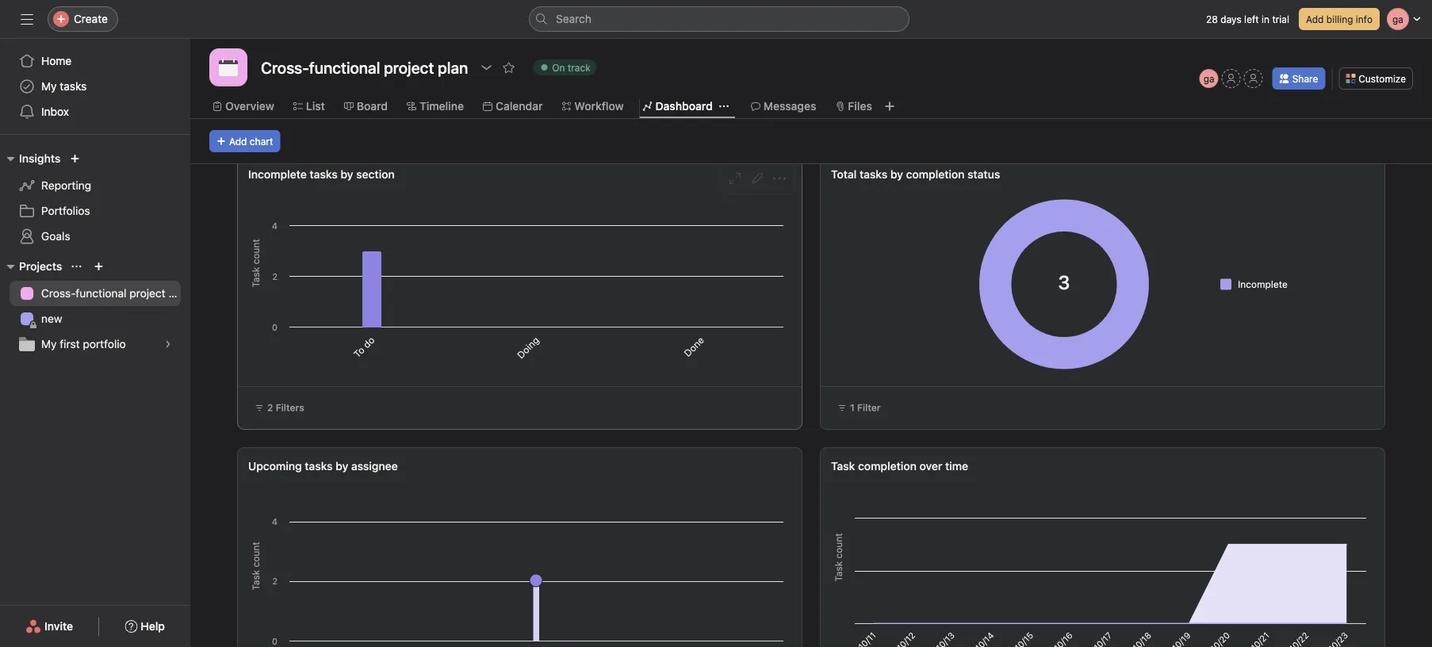 Task type: vqa. For each thing, say whether or not it's contained in the screenshot.
Messages
yes



Task type: locate. For each thing, give the bounding box(es) containing it.
my inside global element
[[41, 80, 57, 93]]

tab actions image
[[719, 101, 729, 111]]

28 days left in trial
[[1206, 13, 1289, 25]]

tasks for upcoming
[[305, 460, 333, 473]]

tasks down home
[[60, 80, 87, 93]]

calendar link
[[483, 98, 543, 115]]

1 horizontal spatial incomplete
[[1238, 279, 1288, 290]]

0 vertical spatial incomplete
[[248, 168, 307, 181]]

by assignee
[[336, 460, 398, 473]]

dashboard
[[655, 100, 713, 113]]

tasks left by section
[[310, 168, 338, 181]]

add for add chart
[[229, 136, 247, 147]]

my up inbox
[[41, 80, 57, 93]]

board link
[[344, 98, 388, 115]]

add inside "add chart" button
[[229, 136, 247, 147]]

customize button
[[1339, 67, 1413, 90]]

invite
[[44, 620, 73, 633]]

upcoming
[[248, 460, 302, 473]]

add
[[1306, 13, 1324, 25], [229, 136, 247, 147]]

insights button
[[0, 149, 61, 168]]

add left chart
[[229, 136, 247, 147]]

task
[[831, 460, 855, 473]]

upcoming tasks by assignee
[[248, 460, 398, 473]]

1 my from the top
[[41, 80, 57, 93]]

add inside add billing info button
[[1306, 13, 1324, 25]]

view chart image
[[729, 172, 741, 185]]

my
[[41, 80, 57, 93], [41, 337, 57, 350]]

calendar image
[[219, 58, 238, 77]]

on track button
[[526, 56, 604, 79]]

list
[[306, 100, 325, 113]]

days
[[1221, 13, 1242, 25]]

tasks inside global element
[[60, 80, 87, 93]]

0 vertical spatial my
[[41, 80, 57, 93]]

1 vertical spatial incomplete
[[1238, 279, 1288, 290]]

search button
[[529, 6, 909, 32]]

tasks
[[60, 80, 87, 93], [310, 168, 338, 181], [860, 168, 887, 181], [305, 460, 333, 473]]

first
[[60, 337, 80, 350]]

ga button
[[1199, 69, 1218, 88]]

1 filter
[[850, 402, 881, 413]]

1 horizontal spatial add
[[1306, 13, 1324, 25]]

my tasks
[[41, 80, 87, 93]]

tasks left by
[[860, 168, 887, 181]]

add billing info button
[[1299, 8, 1380, 30]]

incomplete for incomplete tasks by section
[[248, 168, 307, 181]]

reporting
[[41, 179, 91, 192]]

None text field
[[257, 53, 472, 82]]

to
[[351, 344, 367, 360]]

filter
[[857, 402, 881, 413]]

projects button
[[0, 257, 62, 276]]

more actions image
[[773, 172, 786, 185]]

incomplete
[[248, 168, 307, 181], [1238, 279, 1288, 290]]

2
[[267, 402, 273, 413]]

my inside projects element
[[41, 337, 57, 350]]

0 horizontal spatial add
[[229, 136, 247, 147]]

new
[[41, 312, 62, 325]]

create button
[[48, 6, 118, 32]]

workflow link
[[562, 98, 624, 115]]

functional
[[76, 287, 126, 300]]

tasks right upcoming
[[305, 460, 333, 473]]

my first portfolio link
[[10, 331, 181, 357]]

1 vertical spatial add
[[229, 136, 247, 147]]

messages link
[[751, 98, 816, 115]]

home
[[41, 54, 72, 67]]

my left "first"
[[41, 337, 57, 350]]

invite button
[[15, 612, 83, 641]]

plan
[[168, 287, 190, 300]]

inbox link
[[10, 99, 181, 124]]

projects
[[19, 260, 62, 273]]

add for add billing info
[[1306, 13, 1324, 25]]

doing
[[515, 334, 541, 361]]

help button
[[114, 612, 175, 641]]

on
[[552, 62, 565, 73]]

1 vertical spatial my
[[41, 337, 57, 350]]

my for my first portfolio
[[41, 337, 57, 350]]

by
[[890, 168, 903, 181]]

workflow
[[574, 100, 624, 113]]

portfolio
[[83, 337, 126, 350]]

1 filter button
[[830, 396, 888, 419]]

files link
[[835, 98, 872, 115]]

share
[[1292, 73, 1318, 84]]

0 horizontal spatial incomplete
[[248, 168, 307, 181]]

left
[[1244, 13, 1259, 25]]

customize
[[1359, 73, 1406, 84]]

see details, my first portfolio image
[[163, 339, 173, 349]]

inbox
[[41, 105, 69, 118]]

my first portfolio
[[41, 337, 126, 350]]

task completion over time
[[831, 460, 968, 473]]

2 my from the top
[[41, 337, 57, 350]]

add left billing
[[1306, 13, 1324, 25]]

global element
[[0, 39, 190, 134]]

tasks for total
[[860, 168, 887, 181]]

edit chart image
[[751, 172, 764, 185]]

portfolios
[[41, 204, 90, 217]]

search list box
[[529, 6, 909, 32]]

board
[[357, 100, 388, 113]]

add chart button
[[209, 130, 280, 152]]

to do
[[351, 334, 377, 360]]

0 vertical spatial add
[[1306, 13, 1324, 25]]

search
[[556, 12, 591, 25]]

filters
[[276, 402, 304, 413]]



Task type: describe. For each thing, give the bounding box(es) containing it.
share button
[[1272, 67, 1325, 90]]

total
[[831, 168, 857, 181]]

on track
[[552, 62, 591, 73]]

overview link
[[213, 98, 274, 115]]

new image
[[70, 154, 80, 163]]

messages
[[763, 100, 816, 113]]

ga
[[1203, 73, 1215, 84]]

chart
[[250, 136, 273, 147]]

new project or portfolio image
[[94, 262, 103, 271]]

show options image
[[480, 61, 493, 74]]

cross-functional project plan
[[41, 287, 190, 300]]

incomplete for incomplete
[[1238, 279, 1288, 290]]

projects element
[[0, 252, 190, 360]]

portfolios link
[[10, 198, 181, 224]]

by section
[[340, 168, 395, 181]]

list link
[[293, 98, 325, 115]]

add billing info
[[1306, 13, 1373, 25]]

help
[[141, 620, 165, 633]]

goals
[[41, 230, 70, 243]]

cross-
[[41, 287, 76, 300]]

create
[[74, 12, 108, 25]]

done
[[681, 334, 706, 359]]

reporting link
[[10, 173, 181, 198]]

add to starred image
[[502, 61, 515, 74]]

hide sidebar image
[[21, 13, 33, 25]]

timeline link
[[407, 98, 464, 115]]

28
[[1206, 13, 1218, 25]]

overview
[[225, 100, 274, 113]]

add tab image
[[883, 100, 896, 113]]

completion
[[858, 460, 917, 473]]

files
[[848, 100, 872, 113]]

my tasks link
[[10, 74, 181, 99]]

project
[[129, 287, 165, 300]]

track
[[568, 62, 591, 73]]

completion status
[[906, 168, 1000, 181]]

new link
[[10, 306, 181, 331]]

add chart
[[229, 136, 273, 147]]

timeline
[[419, 100, 464, 113]]

1
[[850, 402, 855, 413]]

in
[[1262, 13, 1270, 25]]

dashboard link
[[643, 98, 713, 115]]

home link
[[10, 48, 181, 74]]

total tasks by completion status
[[831, 168, 1000, 181]]

tasks for my
[[60, 80, 87, 93]]

do
[[361, 334, 377, 350]]

over time
[[919, 460, 968, 473]]

trial
[[1272, 13, 1289, 25]]

calendar
[[496, 100, 543, 113]]

info
[[1356, 13, 1373, 25]]

incomplete tasks by section
[[248, 168, 395, 181]]

insights
[[19, 152, 61, 165]]

insights element
[[0, 144, 190, 252]]

cross-functional project plan link
[[10, 281, 190, 306]]

tasks for incomplete
[[310, 168, 338, 181]]

goals link
[[10, 224, 181, 249]]

show options, current sort, top image
[[72, 262, 81, 271]]

2 filters
[[267, 402, 304, 413]]

2 filters button
[[247, 396, 311, 419]]

my for my tasks
[[41, 80, 57, 93]]

billing
[[1326, 13, 1353, 25]]



